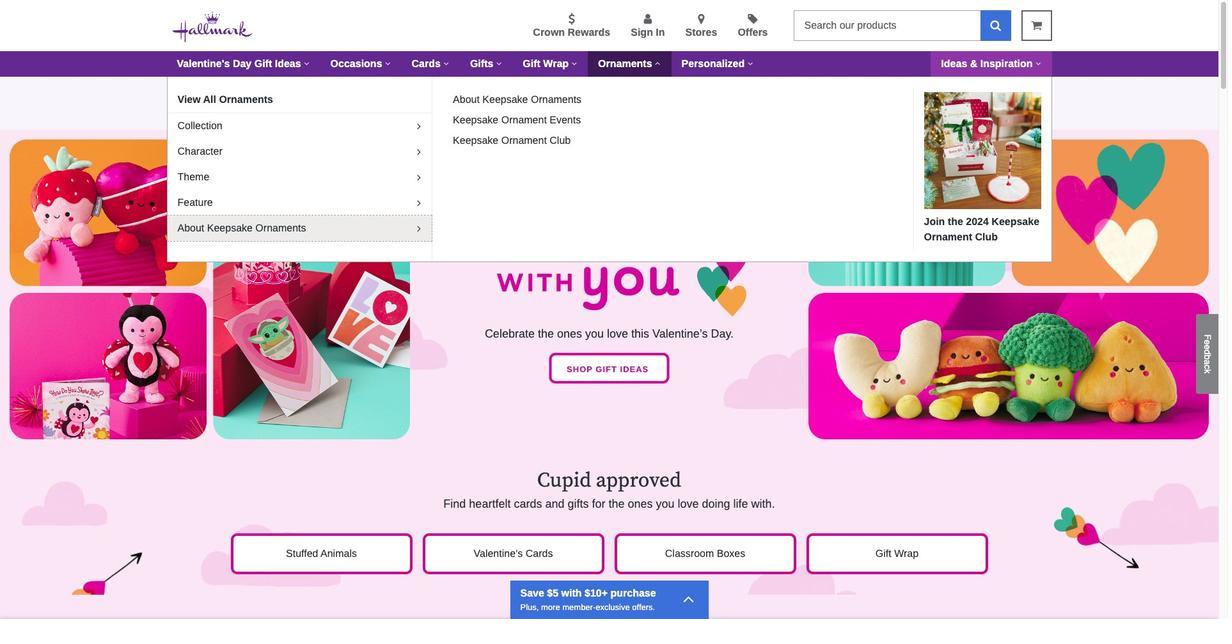 Task type: vqa. For each thing, say whether or not it's contained in the screenshot.
love to the bottom
yes



Task type: locate. For each thing, give the bounding box(es) containing it.
gift wrap link inside the 'cupid approved' region
[[807, 534, 988, 575]]

1 vertical spatial you
[[656, 498, 675, 511]]

1 horizontal spatial gift wrap link
[[807, 534, 988, 575]]

ornament inside keepsake ornament events link
[[502, 115, 547, 125]]

&
[[971, 58, 978, 69]]

0 horizontal spatial join
[[605, 107, 622, 118]]

0 vertical spatial club
[[550, 135, 571, 146]]

1 vertical spatial or
[[594, 107, 602, 118]]

0 vertical spatial you
[[586, 327, 604, 340]]

in left stores
[[656, 27, 665, 38]]

1 horizontal spatial join
[[924, 216, 946, 227]]

cupid approved region
[[0, 448, 1219, 620]]

club
[[550, 135, 571, 146], [976, 232, 998, 243]]

1 vertical spatial cards
[[526, 548, 553, 559]]

cards
[[412, 58, 441, 69], [526, 548, 553, 559]]

gift wrap
[[523, 58, 569, 69], [876, 548, 919, 559]]

region
[[0, 595, 1219, 620]]

in inside menu
[[656, 27, 665, 38]]

1 horizontal spatial or
[[909, 88, 918, 99]]

you inside cupid approved find heartfelt cards and gifts for the ones you love doing life with.
[[656, 498, 675, 511]]

1 horizontal spatial tab list
[[443, 87, 914, 297]]

valentine's inside menu bar
[[177, 58, 230, 69]]

0 vertical spatial in
[[656, 27, 665, 38]]

1 vertical spatial for
[[592, 498, 606, 511]]

for
[[335, 88, 347, 99], [592, 498, 606, 511]]

1 horizontal spatial love
[[678, 498, 699, 511]]

1 horizontal spatial about
[[453, 94, 480, 105]]

get
[[311, 88, 324, 99]]

classroom boxes
[[665, 548, 746, 559]]

ones
[[557, 327, 582, 340], [628, 498, 653, 511]]

love left this
[[607, 327, 628, 340]]

save
[[521, 588, 545, 599]]

1 vertical spatial valentine's
[[474, 548, 523, 559]]

cupid approved image
[[0, 448, 1219, 620]]

offers
[[738, 27, 768, 38]]

valentine's down "occasions" link
[[350, 88, 398, 99]]

the
[[948, 216, 964, 227], [538, 327, 554, 340], [609, 498, 625, 511]]

a left card
[[808, 88, 813, 99]]

2 horizontal spatial gift
[[876, 548, 892, 559]]

0 horizontal spatial wrap
[[544, 58, 569, 69]]

2 horizontal spatial the
[[948, 216, 964, 227]]

club down 2024
[[976, 232, 998, 243]]

join inside "cupid approved" "main content"
[[605, 107, 622, 118]]

shopping cart image
[[1032, 20, 1042, 31]]

tab list
[[167, 87, 432, 241], [443, 87, 914, 297]]

0 horizontal spatial in
[[584, 107, 591, 118]]

1 vertical spatial crown
[[599, 88, 628, 99]]

personalized
[[682, 58, 745, 69]]

keepsake right 2024
[[992, 216, 1040, 227]]

ideas left &
[[942, 58, 968, 69]]

shop personalized cards
[[853, 107, 957, 118]]

1 vertical spatial cards
[[514, 498, 542, 511]]

1 vertical spatial day.
[[711, 327, 734, 340]]

0 vertical spatial ornament
[[502, 115, 547, 125]]

card
[[815, 88, 835, 99]]

0 vertical spatial about keepsake ornaments
[[453, 94, 582, 105]]

0 horizontal spatial valentine's
[[474, 548, 523, 559]]

0 vertical spatial day.
[[400, 88, 419, 99]]

love inside cupid approved find heartfelt cards and gifts for the ones you love doing life with.
[[678, 498, 699, 511]]

1 horizontal spatial valentine's
[[653, 327, 708, 340]]

with right $30+
[[578, 88, 597, 99]]

in inside "cupid approved" "main content"
[[584, 107, 591, 118]]

collection
[[178, 120, 223, 131]]

the down approved
[[609, 498, 625, 511]]

1 tab list from the left
[[167, 87, 432, 241]]

1 horizontal spatial for
[[592, 498, 606, 511]]

about
[[453, 94, 480, 105], [178, 223, 204, 234]]

0 horizontal spatial tab list
[[167, 87, 432, 241]]

your
[[858, 88, 878, 99]]

0 vertical spatial shop
[[853, 107, 875, 118]]

keepsake up keepsake ornament events
[[483, 94, 528, 105]]

1 vertical spatial about
[[178, 223, 204, 234]]

1 horizontal spatial cards
[[526, 548, 553, 559]]

cards inside the 'cupid approved' region
[[526, 548, 553, 559]]

1 vertical spatial gift wrap link
[[807, 534, 988, 575]]

1 vertical spatial love
[[678, 498, 699, 511]]

cards left gifts
[[412, 58, 441, 69]]

0 horizontal spatial icon image
[[323, 108, 329, 117]]

0 horizontal spatial gift
[[255, 58, 272, 69]]

1 vertical spatial about keepsake ornaments
[[178, 223, 306, 234]]

2 horizontal spatial a
[[1203, 360, 1213, 365]]

keepsake down keepsake ornament events link at the left of the page
[[453, 135, 499, 146]]

cards inside menu bar
[[412, 58, 441, 69]]

0 horizontal spatial club
[[550, 135, 571, 146]]

cards
[[932, 107, 955, 118], [514, 498, 542, 511]]

1 vertical spatial ornament
[[502, 135, 547, 146]]

about keepsake ornaments down feature
[[178, 223, 306, 234]]

0 vertical spatial join
[[605, 107, 622, 118]]

ideas
[[620, 364, 649, 374]]

ornament down keepsake ornament events link at the left of the page
[[502, 135, 547, 146]]

join left 2024
[[924, 216, 946, 227]]

None search field
[[794, 10, 1011, 41]]

0 horizontal spatial about keepsake ornaments
[[178, 223, 306, 234]]

classroom
[[665, 548, 714, 559]]

1 horizontal spatial you
[[656, 498, 675, 511]]

ornament down 2024
[[924, 232, 973, 243]]

ornament for club
[[502, 135, 547, 146]]

valentine's
[[177, 58, 230, 69], [350, 88, 398, 99]]

animals
[[321, 548, 357, 559]]

a up k
[[1203, 360, 1213, 365]]

in right events
[[584, 107, 591, 118]]

crown inside "cupid approved" "main content"
[[599, 88, 628, 99]]

ornaments
[[598, 58, 652, 69], [219, 94, 273, 105], [531, 94, 582, 105], [256, 223, 306, 234]]

sign inside "cupid approved" "main content"
[[563, 107, 582, 118]]

1 horizontal spatial sign
[[631, 27, 653, 38]]

gift wrap link
[[513, 51, 588, 77], [807, 534, 988, 575]]

sign up ornaments link
[[631, 27, 653, 38]]

1 vertical spatial valentine's
[[350, 88, 398, 99]]

e up b
[[1203, 345, 1213, 350]]

0 horizontal spatial the
[[538, 327, 554, 340]]

1 ideas from the left
[[275, 58, 301, 69]]

for right it
[[335, 88, 347, 99]]

the left 2024
[[948, 216, 964, 227]]

0 horizontal spatial shop
[[567, 364, 593, 374]]

0 horizontal spatial valentine's
[[177, 58, 230, 69]]

or
[[909, 88, 918, 99], [594, 107, 602, 118]]

ornament down about keepsake ornaments link
[[502, 115, 547, 125]]

1 vertical spatial wrap
[[895, 548, 919, 559]]

0 vertical spatial valentine's
[[177, 58, 230, 69]]

today
[[624, 107, 647, 118]]

ornaments inside tab panel
[[531, 94, 582, 105]]

occasions
[[331, 58, 382, 69]]

1 vertical spatial shop
[[567, 364, 593, 374]]

sign inside menu
[[631, 27, 653, 38]]

0 horizontal spatial or
[[594, 107, 602, 118]]

0 horizontal spatial crown
[[533, 27, 565, 38]]

with up member-
[[562, 588, 582, 599]]

hallmark link
[[172, 10, 263, 45]]

in for sign in or join today
[[584, 107, 591, 118]]

icon image down directly
[[957, 108, 963, 117]]

club inside join the 2024 keepsake ornament club
[[976, 232, 998, 243]]

1 vertical spatial gift wrap
[[876, 548, 919, 559]]

0 vertical spatial about
[[453, 94, 480, 105]]

1 horizontal spatial to
[[998, 88, 1007, 99]]

2 vertical spatial ornament
[[924, 232, 973, 243]]

0 horizontal spatial sign
[[563, 107, 582, 118]]

crown up sign in or join today
[[599, 88, 628, 99]]

for right gifts
[[592, 498, 606, 511]]

wrap
[[544, 58, 569, 69], [895, 548, 919, 559]]

about down feature
[[178, 223, 204, 234]]

0 vertical spatial sign
[[631, 27, 653, 38]]

the inside join the 2024 keepsake ornament club
[[948, 216, 964, 227]]

to left them.
[[998, 88, 1007, 99]]

1 vertical spatial club
[[976, 232, 998, 243]]

1 horizontal spatial in
[[656, 27, 665, 38]]

about down gifts
[[453, 94, 480, 105]]

0 vertical spatial for
[[335, 88, 347, 99]]

0 horizontal spatial ideas
[[275, 58, 301, 69]]

ones down approved
[[628, 498, 653, 511]]

icon image
[[323, 108, 329, 117], [957, 108, 963, 117], [683, 590, 695, 608]]

1 to from the left
[[299, 88, 308, 99]]

gift inside the 'cupid approved' region
[[876, 548, 892, 559]]

shop down your
[[853, 107, 875, 118]]

0 vertical spatial the
[[948, 216, 964, 227]]

join the 2024 keepsake ornament club link
[[924, 92, 1042, 245]]

tab list containing view all ornaments
[[167, 87, 432, 241]]

approved
[[596, 468, 682, 494]]

1 horizontal spatial wrap
[[895, 548, 919, 559]]

join
[[605, 107, 622, 118], [924, 216, 946, 227]]

2 to from the left
[[998, 88, 1007, 99]]

banner
[[0, 0, 1219, 297]]

1 horizontal spatial shop
[[853, 107, 875, 118]]

ornament for events
[[502, 115, 547, 125]]

wrap inside the 'cupid approved' region
[[895, 548, 919, 559]]

1 horizontal spatial ones
[[628, 498, 653, 511]]

0 horizontal spatial a
[[692, 88, 697, 99]]

0 vertical spatial crown
[[533, 27, 565, 38]]

sign
[[631, 27, 653, 38], [563, 107, 582, 118]]

1 horizontal spatial about keepsake ornaments
[[453, 94, 582, 105]]

this
[[632, 327, 650, 340]]

1 horizontal spatial icon image
[[683, 590, 695, 608]]

1 horizontal spatial ideas
[[942, 58, 968, 69]]

e up d
[[1203, 340, 1213, 345]]

sign down $30+
[[563, 107, 582, 118]]

0 horizontal spatial gift wrap link
[[513, 51, 588, 77]]

the right celebrate
[[538, 327, 554, 340]]

view all ornaments
[[178, 94, 273, 105]]

day.
[[400, 88, 419, 99], [711, 327, 734, 340]]

$10+
[[585, 588, 608, 599]]

cards left the and
[[514, 498, 542, 511]]

1 vertical spatial join
[[924, 216, 946, 227]]

ornament inside keepsake ornament club link
[[502, 135, 547, 146]]

banner containing crown rewards
[[0, 0, 1219, 297]]

2 horizontal spatial icon image
[[957, 108, 963, 117]]

valentine's down heartfelt
[[474, 548, 523, 559]]

cards down message
[[932, 107, 955, 118]]

2 tab list from the left
[[443, 87, 914, 297]]

stores link
[[686, 13, 718, 40]]

plus,
[[521, 603, 539, 612]]

keepsake ornament club link
[[448, 133, 576, 148]]

1 vertical spatial sign
[[563, 107, 582, 118]]

shop for you
[[567, 364, 593, 374]]

or right the photo
[[909, 88, 918, 99]]

menu bar
[[167, 51, 1052, 77]]

icon image down it
[[323, 108, 329, 117]]

menu
[[273, 11, 784, 40]]

stuffed
[[286, 548, 318, 559]]

1 horizontal spatial valentine's
[[350, 88, 398, 99]]

in
[[656, 27, 665, 38], [584, 107, 591, 118]]

0 horizontal spatial cards
[[514, 498, 542, 511]]

1 horizontal spatial crown
[[599, 88, 628, 99]]

love left doing
[[678, 498, 699, 511]]

ideas up 7 on the top left of page
[[275, 58, 301, 69]]

menu bar containing valentine's day gift ideas
[[167, 51, 1052, 77]]

by
[[230, 88, 241, 99]]

shop left gift
[[567, 364, 593, 374]]

2 ideas from the left
[[942, 58, 968, 69]]

about keepsake ornaments link
[[448, 92, 587, 108]]

club down events
[[550, 135, 571, 146]]

k
[[1203, 369, 1213, 374]]

b
[[1203, 355, 1213, 360]]

in for sign in
[[656, 27, 665, 38]]

about keepsake ornaments up keepsake ornament events
[[453, 94, 582, 105]]

love
[[607, 327, 628, 340], [678, 498, 699, 511]]

cards up the save
[[526, 548, 553, 559]]

it
[[327, 88, 333, 99]]

icon image down classroom
[[683, 590, 695, 608]]

1 horizontal spatial cards
[[932, 107, 955, 118]]

0 vertical spatial or
[[909, 88, 918, 99]]

valentine's up order
[[177, 58, 230, 69]]

view all ornaments link
[[167, 87, 432, 113]]

join down free shipping on $30+ with crown rewards. not a member?
[[605, 107, 622, 118]]

valentine's cards
[[474, 548, 553, 559]]

to right 7 on the top left of page
[[299, 88, 308, 99]]

gifts
[[470, 58, 494, 69]]

you up gift
[[586, 327, 604, 340]]

order
[[202, 88, 227, 99]]

0 horizontal spatial ones
[[557, 327, 582, 340]]

$30+
[[555, 88, 576, 99]]

0 horizontal spatial to
[[299, 88, 308, 99]]

0 horizontal spatial gift wrap
[[523, 58, 569, 69]]

day
[[233, 58, 252, 69]]

valentine's cards link
[[423, 534, 604, 575]]

1 horizontal spatial gift wrap
[[876, 548, 919, 559]]

ones up shop gift ideas
[[557, 327, 582, 340]]

valentine's right this
[[653, 327, 708, 340]]

ideas
[[275, 58, 301, 69], [942, 58, 968, 69]]

view
[[178, 94, 201, 105]]

sign in or join today
[[563, 107, 649, 118]]

a
[[692, 88, 697, 99], [808, 88, 813, 99], [1203, 360, 1213, 365]]

wed.,
[[243, 88, 268, 99]]

crown left rewards
[[533, 27, 565, 38]]

order by wed., feb. 7 to get it for valentine's day.
[[202, 88, 419, 99]]

with
[[578, 88, 597, 99], [837, 88, 856, 99], [562, 588, 582, 599]]

7
[[292, 88, 297, 99]]

0 horizontal spatial love
[[607, 327, 628, 340]]

or down free shipping on $30+ with crown rewards. not a member?
[[594, 107, 602, 118]]

inspiration
[[981, 58, 1033, 69]]

2 vertical spatial the
[[609, 498, 625, 511]]

a right not
[[692, 88, 697, 99]]

valentine's
[[653, 327, 708, 340], [474, 548, 523, 559]]

personalized
[[877, 107, 930, 118]]

you down approved
[[656, 498, 675, 511]]

valentine's day cards image
[[0, 595, 1219, 620]]

1 vertical spatial in
[[584, 107, 591, 118]]

1 vertical spatial ones
[[628, 498, 653, 511]]

0 horizontal spatial about
[[178, 223, 204, 234]]

doing
[[702, 498, 731, 511]]

0 vertical spatial cards
[[412, 58, 441, 69]]

the for 2024
[[948, 216, 964, 227]]

menu containing crown rewards
[[273, 11, 784, 40]]



Task type: describe. For each thing, give the bounding box(es) containing it.
for inside cupid approved find heartfelt cards and gifts for the ones you love doing life with.
[[592, 498, 606, 511]]

cards link
[[402, 51, 460, 77]]

0 horizontal spatial for
[[335, 88, 347, 99]]

stores
[[686, 27, 718, 38]]

the for ones
[[538, 327, 554, 340]]

gift wrap inside the 'cupid approved' region
[[876, 548, 919, 559]]

a inside button
[[1203, 360, 1213, 365]]

keepsake inside join the 2024 keepsake ornament club
[[992, 216, 1040, 227]]

keepsake down feature
[[207, 223, 253, 234]]

join inside join the 2024 keepsake ornament club
[[924, 216, 946, 227]]

0 horizontal spatial you
[[586, 327, 604, 340]]

about inside tab panel
[[453, 94, 480, 105]]

keepsake ornament events
[[453, 115, 581, 125]]

c
[[1203, 365, 1213, 369]]

boxes
[[717, 548, 746, 559]]

gift inside valentine's day gift ideas link
[[255, 58, 272, 69]]

stuffed animals link
[[231, 534, 412, 575]]

with inside save $5 with $10+ purchase plus, more member-exclusive offers.
[[562, 588, 582, 599]]

them.
[[1009, 88, 1034, 99]]

gifts
[[568, 498, 589, 511]]

free shipping on $30+ with crown rewards. not a member?
[[477, 88, 741, 99]]

d
[[1203, 350, 1213, 355]]

keepsake down "free"
[[453, 115, 499, 125]]

crown rewards link
[[533, 13, 611, 40]]

join the 2024 keepsake ornament club image
[[924, 92, 1042, 209]]

with.
[[752, 498, 775, 511]]

hallmark image
[[172, 12, 253, 42]]

member?
[[700, 88, 741, 99]]

gift
[[596, 364, 618, 374]]

about keepsake ornaments tab panel
[[443, 87, 1042, 297]]

1 horizontal spatial gift
[[523, 58, 541, 69]]

purchase
[[611, 588, 656, 599]]

0 horizontal spatial day.
[[400, 88, 419, 99]]

find
[[444, 498, 466, 511]]

celebrate the ones you love this valentine's day.
[[485, 327, 734, 340]]

f e e d b a c k
[[1203, 334, 1213, 374]]

life
[[734, 498, 749, 511]]

keepsake ornament club
[[453, 135, 571, 146]]

0 vertical spatial cards
[[932, 107, 955, 118]]

cards inside cupid approved find heartfelt cards and gifts for the ones you love doing life with.
[[514, 498, 542, 511]]

send a card with your photo or message directly to them.
[[783, 88, 1034, 99]]

free
[[477, 88, 497, 99]]

rewards
[[568, 27, 611, 38]]

tab list containing about keepsake ornaments
[[443, 87, 914, 297]]

the inside cupid approved find heartfelt cards and gifts for the ones you love doing life with.
[[609, 498, 625, 511]]

Search our products search field
[[794, 10, 981, 41]]

1 horizontal spatial day.
[[711, 327, 734, 340]]

photo
[[881, 88, 906, 99]]

on
[[541, 88, 553, 99]]

personalized link
[[672, 51, 764, 77]]

classroom boxes link
[[615, 534, 796, 575]]

f
[[1203, 334, 1213, 340]]

$5
[[547, 588, 559, 599]]

valentine's inside "cupid approved" "main content"
[[350, 88, 398, 99]]

shop for with
[[853, 107, 875, 118]]

ornaments link
[[588, 51, 672, 77]]

not
[[674, 88, 690, 99]]

offers link
[[738, 13, 768, 40]]

events
[[550, 115, 581, 125]]

sign for sign in
[[631, 27, 653, 38]]

cupid
[[537, 468, 592, 494]]

0 vertical spatial love
[[607, 327, 628, 340]]

feature
[[178, 197, 213, 208]]

directly
[[963, 88, 996, 99]]

gifts link
[[460, 51, 513, 77]]

search image
[[991, 20, 1001, 31]]

valentine's inside valentine's cards link
[[474, 548, 523, 559]]

2024
[[967, 216, 989, 227]]

2 e from the top
[[1203, 345, 1213, 350]]

ornament inside join the 2024 keepsake ornament club
[[924, 232, 973, 243]]

with right card
[[837, 88, 856, 99]]

crown rewards
[[533, 27, 611, 38]]

about keepsake ornaments inside tab panel
[[453, 94, 582, 105]]

valentine's day gift ideas link
[[167, 51, 320, 77]]

member-
[[563, 603, 596, 612]]

message
[[921, 88, 960, 99]]

occasions link
[[320, 51, 402, 77]]

sign in
[[631, 27, 665, 38]]

save $5 with $10+ purchase plus, more member-exclusive offers.
[[521, 588, 656, 612]]

more
[[541, 603, 560, 612]]

club inside tab list
[[550, 135, 571, 146]]

0 vertical spatial gift wrap
[[523, 58, 569, 69]]

join the 2024 keepsake ornament club
[[924, 216, 1040, 243]]

ones inside cupid approved find heartfelt cards and gifts for the ones you love doing life with.
[[628, 498, 653, 511]]

cupid approved banner
[[226, 468, 994, 513]]

heartfelt
[[469, 498, 511, 511]]

icon image for shop personalized cards
[[957, 108, 963, 117]]

cupid approved find heartfelt cards and gifts for the ones you love doing life with.
[[444, 468, 775, 511]]

1 horizontal spatial a
[[808, 88, 813, 99]]

celebrate
[[485, 327, 535, 340]]

cupid approved main content
[[0, 77, 1219, 620]]

shipping
[[499, 88, 539, 99]]

sign in link
[[631, 13, 665, 40]]

exclusive
[[596, 603, 630, 612]]

shop gift ideas
[[567, 364, 652, 374]]

0 vertical spatial gift wrap link
[[513, 51, 588, 77]]

feb.
[[270, 88, 289, 99]]

1 e from the top
[[1203, 340, 1213, 345]]

sign for sign in or join today
[[563, 107, 582, 118]]

0 vertical spatial valentine's
[[653, 327, 708, 340]]

ideas & inspiration
[[942, 58, 1033, 69]]

offers.
[[633, 603, 655, 612]]

rewards.
[[631, 88, 672, 99]]

icon image for details
[[323, 108, 329, 117]]

details
[[292, 107, 323, 118]]

all
[[203, 94, 216, 105]]

and
[[546, 498, 565, 511]]

images of valentine's day better togethers, cards, and plushes on a light pink background with clouds image
[[0, 130, 1219, 448]]

theme
[[178, 172, 209, 182]]

f e e d b a c k button
[[1197, 314, 1219, 394]]

character
[[178, 146, 223, 157]]

send
[[783, 88, 805, 99]]



